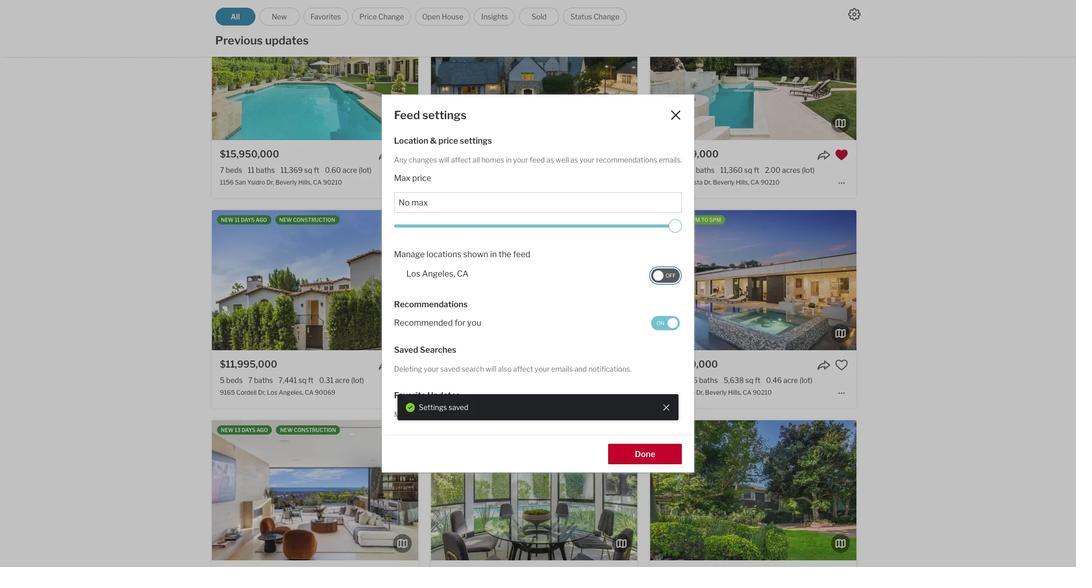 Task type: describe. For each thing, give the bounding box(es) containing it.
favorites
[[310, 12, 341, 21]]

3 photo of 1156 san ysidro dr, beverly hills, ca 90210 image from the left
[[418, 0, 624, 140]]

(lot) for $23,999,000
[[802, 166, 815, 174]]

2 photo of 1114 sutton way, beverly hills, ca 90210 image from the left
[[431, 421, 637, 561]]

4.5
[[687, 376, 698, 385]]

recommended
[[394, 319, 453, 328]]

your left emails
[[535, 365, 550, 374]]

well
[[556, 155, 569, 164]]

open for $15,950,000
[[221, 6, 236, 13]]

change for status change
[[594, 12, 619, 21]]

favorite button checkbox for $19,995,000
[[616, 148, 629, 162]]

favorite button image for $11,995,000
[[397, 359, 410, 372]]

foothill
[[452, 389, 473, 397]]

New radio
[[259, 8, 299, 26]]

1156 san ysidro dr, beverly hills, ca 90210
[[220, 179, 342, 186]]

2 photo of 917 loma vista dr, beverly hills, ca 90210 image from the left
[[650, 0, 857, 140]]

Open House radio
[[415, 8, 470, 26]]

to for $14,500,000
[[701, 217, 708, 223]]

new
[[272, 12, 287, 21]]

beds for $15,950,000
[[226, 166, 242, 174]]

2 photo of 505 n arden dr, beverly hills, ca 90210 image from the left
[[650, 421, 857, 561]]

3 photo of 1114 sutton way, beverly hills, ca 90210 image from the left
[[637, 421, 844, 561]]

ft for $15,950,000
[[314, 166, 319, 174]]

$23,999,000
[[658, 149, 719, 160]]

your down favorite updates at the left bottom of page
[[423, 411, 438, 419]]

recommendations
[[596, 155, 657, 164]]

90210 down the 2.00 at the right
[[761, 179, 780, 186]]

Sold radio
[[519, 8, 559, 26]]

previous
[[215, 34, 263, 47]]

loma
[[670, 179, 687, 186]]

5
[[220, 376, 225, 385]]

1 photo of 505 n arden dr, beverly hills, ca 90210 image from the left
[[444, 421, 650, 561]]

2pm
[[688, 217, 700, 223]]

&
[[430, 136, 437, 146]]

favorite button checkbox for $23,999,000
[[835, 148, 848, 162]]

any
[[394, 155, 407, 164]]

searches
[[420, 345, 456, 355]]

open house
[[422, 12, 463, 21]]

$11,995,000
[[220, 359, 277, 370]]

construction for new 11 days ago
[[293, 217, 335, 223]]

sold
[[532, 12, 547, 21]]

the
[[499, 250, 511, 259]]

hills, down '11,369 sq ft'
[[298, 179, 312, 186]]

your down saved searches
[[424, 365, 439, 374]]

shown
[[463, 250, 488, 259]]

dr, down 4.5 baths on the bottom
[[696, 389, 704, 397]]

feed
[[394, 108, 420, 122]]

1 photo of 521 chalette dr, beverly hills, ca 90210 image from the left
[[444, 210, 650, 351]]

2 photo of 521 chalette dr, beverly hills, ca 90210 image from the left
[[650, 210, 857, 351]]

new down 1156 san ysidro dr, beverly hills, ca 90210
[[279, 217, 292, 223]]

favorites link
[[438, 411, 470, 419]]

4.5 baths
[[687, 376, 718, 385]]

notifications.
[[588, 365, 632, 374]]

15,505
[[502, 166, 525, 174]]

acre for $15,950,000
[[343, 166, 357, 174]]

ago for new 13 days ago
[[256, 428, 268, 434]]

and
[[574, 365, 587, 374]]

1.38 acres (lot)
[[548, 166, 596, 174]]

baths for $15,950,000
[[256, 166, 275, 174]]

13 baths
[[686, 166, 715, 174]]

0.60
[[325, 166, 341, 174]]

0.46
[[766, 376, 782, 385]]

hills, up group
[[508, 389, 521, 397]]

3 photo of 505 n arden dr, beverly hills, ca 90210 image from the left
[[857, 421, 1063, 561]]

521 chalette dr, beverly hills, ca 90210
[[658, 389, 772, 397]]

new 11 days ago
[[221, 217, 267, 223]]

insights
[[481, 12, 508, 21]]

beverly right rd, at bottom left
[[485, 389, 507, 397]]

favorite
[[394, 391, 426, 401]]

1 horizontal spatial will
[[486, 365, 496, 374]]

any changes will affect all homes in your feed as well as your recommendations emails.
[[394, 155, 682, 164]]

1 vertical spatial settings
[[460, 136, 492, 146]]

beds for $11,995,000
[[226, 376, 243, 385]]

settings saved section
[[397, 395, 679, 421]]

626 foothill rd, beverly hills, ca 90210
[[439, 389, 552, 397]]

ca left 90069
[[305, 389, 313, 397]]

1 horizontal spatial angeles,
[[422, 269, 455, 279]]

1 horizontal spatial price
[[438, 136, 458, 146]]

vista
[[688, 179, 703, 186]]

0.60 acre (lot)
[[325, 166, 372, 174]]

saved
[[394, 345, 418, 355]]

$14,500,000
[[658, 359, 718, 370]]

beverly down 11,369
[[275, 179, 297, 186]]

7,441 sq ft
[[279, 376, 313, 385]]

open for $14,500,000
[[659, 217, 674, 223]]

baths for $11,995,000
[[254, 376, 273, 385]]

7,441
[[279, 376, 297, 385]]

(lot) for $14,500,000
[[800, 376, 812, 385]]

dr, down 7 baths
[[258, 389, 266, 397]]

1156
[[220, 179, 234, 186]]

favorite button image
[[616, 148, 629, 162]]

house
[[442, 12, 463, 21]]

status
[[570, 12, 592, 21]]

recommendations
[[394, 300, 468, 310]]

0 horizontal spatial 13
[[235, 428, 241, 434]]

acre for $14,500,000
[[783, 376, 798, 385]]

acre for $11,995,000
[[335, 376, 350, 385]]

your up 1.38 acres (lot)
[[580, 155, 595, 164]]

15,505 sq ft
[[502, 166, 542, 174]]

days for 11
[[241, 217, 255, 223]]

ft for $11,995,000
[[308, 376, 313, 385]]

new construction for new 11 days ago
[[279, 217, 335, 223]]

(lot) for $11,995,000
[[351, 376, 364, 385]]

your up 15,505 sq ft
[[513, 155, 528, 164]]

1 vertical spatial feed
[[513, 250, 530, 259]]

1 photo of 1731 summitridge dr, beverly hills, ca 90210 image from the left
[[5, 421, 212, 561]]

sq for $14,500,000
[[745, 376, 753, 385]]

favorite button checkbox for $11,995,000
[[397, 359, 410, 372]]

san
[[235, 179, 246, 186]]

open sat, 1pm to 5pm
[[221, 6, 280, 13]]

2 photo of 1156 san ysidro dr, beverly hills, ca 90210 image from the left
[[212, 0, 418, 140]]

1 horizontal spatial los
[[406, 269, 420, 279]]

los angeles, ca
[[406, 269, 468, 279]]

ca down the 'manage locations shown in the feed' at the top of the page
[[457, 269, 468, 279]]

homes
[[481, 155, 504, 164]]

all
[[231, 12, 240, 21]]

3 photo of 917 loma vista dr, beverly hills, ca 90210 image from the left
[[857, 0, 1063, 140]]

group settings. link
[[508, 411, 560, 419]]

changes
[[409, 155, 437, 164]]

0 horizontal spatial affect
[[451, 155, 471, 164]]

group
[[510, 411, 529, 419]]

Status Change radio
[[563, 8, 627, 26]]

sq for $15,950,000
[[304, 166, 312, 174]]

option group containing all
[[215, 8, 627, 26]]

90069
[[315, 389, 335, 397]]

days for 13
[[242, 428, 255, 434]]

done button
[[608, 445, 682, 465]]

updates
[[265, 34, 309, 47]]

all
[[473, 155, 480, 164]]

edit
[[479, 411, 492, 419]]

917 loma vista dr, beverly hills, ca 90210
[[658, 179, 780, 186]]

new 13 days ago
[[221, 428, 268, 434]]

5,638 sq ft
[[724, 376, 760, 385]]

acres for $23,999,000
[[782, 166, 800, 174]]

ysidro
[[247, 179, 265, 186]]

saved inside section
[[449, 403, 468, 412]]

0 vertical spatial feed
[[530, 155, 545, 164]]

sq for $23,999,000
[[744, 166, 752, 174]]



Task type: locate. For each thing, give the bounding box(es) containing it.
Price Change radio
[[352, 8, 411, 26]]

0.31 acre (lot)
[[319, 376, 364, 385]]

1 photo of 1114 sutton way, beverly hills, ca 90210 image from the left
[[225, 421, 431, 561]]

change for price change
[[378, 12, 404, 21]]

0 vertical spatial los
[[406, 269, 420, 279]]

3 photo of 9555 heather rd, beverly hills, ca 90210 image from the left
[[637, 0, 844, 140]]

0 vertical spatial settings
[[422, 108, 467, 122]]

1 vertical spatial 11
[[235, 217, 240, 223]]

baths up 'ysidro' on the left
[[256, 166, 275, 174]]

sat,
[[237, 6, 247, 13]]

beds right 5
[[226, 376, 243, 385]]

(lot) right "1.38"
[[583, 166, 596, 174]]

hills, down 11,360 sq ft at the top of the page
[[736, 179, 749, 186]]

dr, right vista
[[704, 179, 712, 186]]

baths for $23,999,000
[[696, 166, 715, 174]]

13 down cordell at left
[[235, 428, 241, 434]]

your right the edit
[[493, 411, 508, 419]]

ago for new 11 days ago
[[256, 217, 267, 223]]

2 photo of 9165 cordell dr, los angeles, ca 90069 image from the left
[[212, 210, 418, 351]]

11,369 sq ft
[[280, 166, 319, 174]]

favorite button checkbox
[[835, 359, 848, 372]]

1 horizontal spatial 13
[[686, 166, 694, 174]]

1 vertical spatial 5pm
[[709, 217, 721, 223]]

new down 9165 cordell dr, los angeles, ca 90069
[[280, 428, 293, 434]]

0 horizontal spatial acres
[[563, 166, 582, 174]]

9165
[[220, 389, 235, 397]]

new construction down 90069
[[280, 428, 336, 434]]

1pm
[[248, 6, 259, 13]]

0 horizontal spatial los
[[267, 389, 277, 397]]

settings up $19,995,000
[[460, 136, 492, 146]]

construction for new 13 days ago
[[294, 428, 336, 434]]

(lot) for $19,995,000
[[583, 166, 596, 174]]

0 vertical spatial construction
[[293, 217, 335, 223]]

13 up vista
[[686, 166, 694, 174]]

in left the
[[490, 250, 497, 259]]

photo of 1731 summitridge dr, beverly hills, ca 90210 image
[[5, 421, 212, 561], [212, 421, 418, 561], [418, 421, 624, 561]]

change inside price change radio
[[378, 12, 404, 21]]

feed up 15,505 sq ft
[[530, 155, 545, 164]]

ft for $14,500,000
[[755, 376, 760, 385]]

favorites
[[439, 411, 469, 419]]

0 vertical spatial 7
[[220, 166, 224, 174]]

2.00 acres (lot)
[[765, 166, 815, 174]]

open sun, 2pm to 5pm
[[659, 217, 721, 223]]

days down cordell at left
[[242, 428, 255, 434]]

deleting your saved search will also affect your emails and notifications.
[[394, 365, 632, 374]]

acre right "0.31"
[[335, 376, 350, 385]]

manage locations shown in the feed
[[394, 250, 530, 259]]

los down 7 baths
[[267, 389, 277, 397]]

new down 9165
[[221, 428, 234, 434]]

0 vertical spatial 5pm
[[269, 6, 280, 13]]

1 change from the left
[[378, 12, 404, 21]]

0 vertical spatial price
[[438, 136, 458, 146]]

open
[[221, 6, 236, 13], [659, 217, 674, 223]]

0 horizontal spatial in
[[490, 250, 497, 259]]

sq
[[304, 166, 312, 174], [527, 166, 535, 174], [744, 166, 752, 174], [298, 376, 306, 385], [745, 376, 753, 385]]

locations
[[427, 250, 461, 259]]

will down the location & price settings
[[439, 155, 449, 164]]

acres right the 2.00 at the right
[[782, 166, 800, 174]]

0 horizontal spatial 5pm
[[269, 6, 280, 13]]

max
[[394, 173, 410, 183]]

0 vertical spatial 13
[[686, 166, 694, 174]]

(lot) for $15,950,000
[[359, 166, 372, 174]]

hills, down the 5,638
[[728, 389, 741, 397]]

0 vertical spatial manage
[[394, 250, 425, 259]]

0 horizontal spatial angeles,
[[279, 389, 304, 397]]

sq for $11,995,000
[[298, 376, 306, 385]]

1 vertical spatial manage
[[394, 411, 421, 419]]

1 vertical spatial price
[[412, 173, 431, 183]]

baths for $14,500,000
[[699, 376, 718, 385]]

1 horizontal spatial 5pm
[[709, 217, 721, 223]]

manage for manage your favorites or edit your group settings.
[[394, 411, 421, 419]]

ca down the 5,638 sq ft
[[743, 389, 751, 397]]

2 change from the left
[[594, 12, 619, 21]]

acres down well in the right top of the page
[[563, 166, 582, 174]]

feed
[[530, 155, 545, 164], [513, 250, 530, 259]]

90210 down 0.60
[[323, 179, 342, 186]]

favorite button checkbox for $19,500,000
[[616, 359, 629, 372]]

favorite button image
[[397, 148, 410, 162], [835, 148, 848, 162], [397, 359, 410, 372], [616, 359, 629, 372], [835, 359, 848, 372]]

0 vertical spatial beds
[[226, 166, 242, 174]]

feed settings
[[394, 108, 467, 122]]

$19,995,000
[[439, 149, 498, 160]]

rd,
[[475, 389, 484, 397]]

price down the changes
[[412, 173, 431, 183]]

price
[[438, 136, 458, 146], [412, 173, 431, 183]]

favorite button image for $19,500,000
[[616, 359, 629, 372]]

sq right 11,360 at right top
[[744, 166, 752, 174]]

13
[[686, 166, 694, 174], [235, 428, 241, 434]]

(lot) right 0.60
[[359, 166, 372, 174]]

beds up san
[[226, 166, 242, 174]]

5pm
[[269, 6, 280, 13], [709, 217, 721, 223]]

deleting
[[394, 365, 422, 374]]

5pm for $15,950,000
[[269, 6, 280, 13]]

2.00
[[765, 166, 781, 174]]

sun,
[[675, 217, 687, 223]]

baths up vista
[[696, 166, 715, 174]]

photo of 9555 heather rd, beverly hills, ca 90210 image
[[225, 0, 431, 140], [431, 0, 637, 140], [637, 0, 844, 140]]

to right "1pm"
[[260, 6, 268, 13]]

1 horizontal spatial open
[[659, 217, 674, 223]]

recommended for you
[[394, 319, 481, 328]]

Insights radio
[[474, 8, 515, 26]]

0 vertical spatial angeles,
[[422, 269, 455, 279]]

max price
[[394, 173, 431, 183]]

angeles, down 7,441
[[279, 389, 304, 397]]

626
[[439, 389, 451, 397]]

ago down 9165 cordell dr, los angeles, ca 90069
[[256, 428, 268, 434]]

new
[[221, 217, 234, 223], [279, 217, 292, 223], [221, 428, 234, 434], [280, 428, 293, 434]]

1 vertical spatial days
[[242, 428, 255, 434]]

0.31
[[319, 376, 333, 385]]

11 down san
[[235, 217, 240, 223]]

manage for manage locations shown in the feed
[[394, 250, 425, 259]]

2 photo of 9555 heather rd, beverly hills, ca 90210 image from the left
[[431, 0, 637, 140]]

construction down 90069
[[294, 428, 336, 434]]

location & price settings
[[394, 136, 492, 146]]

5pm right 2pm
[[709, 217, 721, 223]]

11 baths
[[248, 166, 275, 174]]

change
[[378, 12, 404, 21], [594, 12, 619, 21]]

1 vertical spatial los
[[267, 389, 277, 397]]

emails
[[551, 365, 573, 374]]

0 horizontal spatial will
[[439, 155, 449, 164]]

1 as from the left
[[546, 155, 554, 164]]

Max price slider range field
[[394, 220, 682, 233]]

open left sun,
[[659, 217, 674, 223]]

1 vertical spatial saved
[[449, 403, 468, 412]]

as up 1.38 acres (lot)
[[570, 155, 578, 164]]

0 vertical spatial 11
[[248, 166, 254, 174]]

ft left 0.60
[[314, 166, 319, 174]]

option group
[[215, 8, 627, 26]]

7 beds
[[220, 166, 242, 174]]

1 vertical spatial 13
[[235, 428, 241, 434]]

0 horizontal spatial price
[[412, 173, 431, 183]]

1 vertical spatial new construction
[[280, 428, 336, 434]]

1 horizontal spatial affect
[[513, 365, 533, 374]]

ca down 11,360 sq ft at the top of the page
[[751, 179, 759, 186]]

11,360
[[720, 166, 743, 174]]

0 horizontal spatial open
[[221, 6, 236, 13]]

0 vertical spatial ago
[[256, 217, 267, 223]]

0 vertical spatial new construction
[[279, 217, 335, 223]]

ft for $19,995,000
[[536, 166, 542, 174]]

settings
[[422, 108, 467, 122], [460, 136, 492, 146]]

settings
[[419, 403, 447, 412]]

emails.
[[659, 155, 682, 164]]

5 beds
[[220, 376, 243, 385]]

5pm for $14,500,000
[[709, 217, 721, 223]]

affect left all
[[451, 155, 471, 164]]

settings up the location & price settings
[[422, 108, 467, 122]]

90210
[[323, 179, 342, 186], [761, 179, 780, 186], [533, 389, 552, 397], [753, 389, 772, 397]]

3 photo of 1731 summitridge dr, beverly hills, ca 90210 image from the left
[[418, 421, 624, 561]]

change inside status change 'option'
[[594, 12, 619, 21]]

saved down searches
[[440, 365, 460, 374]]

hills,
[[298, 179, 312, 186], [736, 179, 749, 186], [508, 389, 521, 397], [728, 389, 741, 397]]

in up 15,505 on the left of page
[[506, 155, 512, 164]]

1 horizontal spatial acres
[[782, 166, 800, 174]]

0 horizontal spatial 7
[[220, 166, 224, 174]]

ca down '11,369 sq ft'
[[313, 179, 322, 186]]

Favorites radio
[[303, 8, 348, 26]]

1 vertical spatial to
[[701, 217, 708, 223]]

sq right 7,441
[[298, 376, 306, 385]]

0 horizontal spatial change
[[378, 12, 404, 21]]

change right status
[[594, 12, 619, 21]]

beds
[[226, 166, 242, 174], [226, 376, 243, 385]]

90210 up the "settings."
[[533, 389, 552, 397]]

construction down 1156 san ysidro dr, beverly hills, ca 90210
[[293, 217, 335, 223]]

0 horizontal spatial as
[[546, 155, 554, 164]]

1 horizontal spatial to
[[701, 217, 708, 223]]

1 vertical spatial open
[[659, 217, 674, 223]]

los
[[406, 269, 420, 279], [267, 389, 277, 397]]

cordell
[[236, 389, 257, 397]]

0 vertical spatial days
[[241, 217, 255, 223]]

days
[[241, 217, 255, 223], [242, 428, 255, 434]]

2 manage from the top
[[394, 411, 421, 419]]

beverly down 4.5 baths on the bottom
[[705, 389, 727, 397]]

location
[[394, 136, 428, 146]]

0 horizontal spatial to
[[260, 6, 268, 13]]

7 for 7 beds
[[220, 166, 224, 174]]

0.46 acre (lot)
[[766, 376, 812, 385]]

manage down the favorite
[[394, 411, 421, 419]]

1 horizontal spatial 11
[[248, 166, 254, 174]]

1 vertical spatial construction
[[294, 428, 336, 434]]

90210 down 0.46
[[753, 389, 772, 397]]

2 acres from the left
[[782, 166, 800, 174]]

(lot) right "0.31"
[[351, 376, 364, 385]]

(lot)
[[359, 166, 372, 174], [583, 166, 596, 174], [802, 166, 815, 174], [351, 376, 364, 385], [800, 376, 812, 385]]

status change
[[570, 12, 619, 21]]

photo of 505 n arden dr, beverly hills, ca 90210 image
[[444, 421, 650, 561], [650, 421, 857, 561], [857, 421, 1063, 561]]

1 vertical spatial in
[[490, 250, 497, 259]]

saved down foothill
[[449, 403, 468, 412]]

favorite button image for $15,950,000
[[397, 148, 410, 162]]

Max price input text field
[[399, 198, 677, 208]]

sq down any changes will affect all homes in your feed as well as your recommendations emails.
[[527, 166, 535, 174]]

beverly
[[275, 179, 297, 186], [713, 179, 735, 186], [485, 389, 507, 397], [705, 389, 727, 397]]

ft for $23,999,000
[[754, 166, 759, 174]]

open left sat,
[[221, 6, 236, 13]]

settings.
[[531, 411, 560, 419]]

0 vertical spatial in
[[506, 155, 512, 164]]

new construction for new 13 days ago
[[280, 428, 336, 434]]

acre right 0.46
[[783, 376, 798, 385]]

1 manage from the top
[[394, 250, 425, 259]]

1 horizontal spatial change
[[594, 12, 619, 21]]

ft down any changes will affect all homes in your feed as well as your recommendations emails.
[[536, 166, 542, 174]]

saved
[[440, 365, 460, 374], [449, 403, 468, 412]]

photo of 1114 sutton way, beverly hills, ca 90210 image
[[225, 421, 431, 561], [431, 421, 637, 561], [637, 421, 844, 561]]

will left also
[[486, 365, 496, 374]]

1 vertical spatial angeles,
[[279, 389, 304, 397]]

1 photo of 1156 san ysidro dr, beverly hills, ca 90210 image from the left
[[5, 0, 212, 140]]

1 photo of 9165 cordell dr, los angeles, ca 90069 image from the left
[[5, 210, 212, 351]]

2 photo of 626 foothill rd, beverly hills, ca 90210 image from the left
[[431, 210, 637, 351]]

manage
[[394, 250, 425, 259], [394, 411, 421, 419]]

affect right also
[[513, 365, 533, 374]]

los up recommendations
[[406, 269, 420, 279]]

acres for $19,995,000
[[563, 166, 582, 174]]

1 photo of 917 loma vista dr, beverly hills, ca 90210 image from the left
[[444, 0, 650, 140]]

to for $15,950,000
[[260, 6, 268, 13]]

as up "1.38"
[[546, 155, 554, 164]]

photo of 1156 san ysidro dr, beverly hills, ca 90210 image
[[5, 0, 212, 140], [212, 0, 418, 140], [418, 0, 624, 140]]

3 photo of 521 chalette dr, beverly hills, ca 90210 image from the left
[[857, 210, 1063, 351]]

1 horizontal spatial in
[[506, 155, 512, 164]]

manage your favorites or edit your group settings.
[[394, 411, 560, 419]]

11
[[248, 166, 254, 174], [235, 217, 240, 223]]

settings saved
[[419, 403, 468, 412]]

open
[[422, 12, 440, 21]]

5pm right "1pm"
[[269, 6, 280, 13]]

11,360 sq ft
[[720, 166, 759, 174]]

5,638
[[724, 376, 744, 385]]

manage up los angeles, ca at the left of the page
[[394, 250, 425, 259]]

0 vertical spatial saved
[[440, 365, 460, 374]]

1 horizontal spatial 7
[[248, 376, 252, 385]]

you
[[467, 319, 481, 328]]

1 vertical spatial will
[[486, 365, 496, 374]]

construction
[[293, 217, 335, 223], [294, 428, 336, 434]]

521
[[658, 389, 669, 397]]

chalette
[[670, 389, 695, 397]]

sq right the 5,638
[[745, 376, 753, 385]]

1 vertical spatial beds
[[226, 376, 243, 385]]

new construction down 1156 san ysidro dr, beverly hills, ca 90210
[[279, 217, 335, 223]]

3 photo of 9165 cordell dr, los angeles, ca 90069 image from the left
[[418, 210, 624, 351]]

2 as from the left
[[570, 155, 578, 164]]

photo of 9165 cordell dr, los angeles, ca 90069 image
[[5, 210, 212, 351], [212, 210, 418, 351], [418, 210, 624, 351]]

3 photo of 626 foothill rd, beverly hills, ca 90210 image from the left
[[637, 210, 844, 351]]

1 vertical spatial affect
[[513, 365, 533, 374]]

baths up 521 chalette dr, beverly hills, ca 90210
[[699, 376, 718, 385]]

0 horizontal spatial 11
[[235, 217, 240, 223]]

favorite updates
[[394, 391, 460, 401]]

done
[[635, 450, 655, 460]]

11 up 'ysidro' on the left
[[248, 166, 254, 174]]

1 acres from the left
[[563, 166, 582, 174]]

ft left 0.46
[[755, 376, 760, 385]]

ca up group settings. "link"
[[523, 389, 531, 397]]

angeles, down 'locations'
[[422, 269, 455, 279]]

feed right the
[[513, 250, 530, 259]]

updates
[[427, 391, 460, 401]]

photo of 626 foothill rd, beverly hills, ca 90210 image
[[225, 210, 431, 351], [431, 210, 637, 351], [637, 210, 844, 351]]

new down 1156
[[221, 217, 234, 223]]

9165 cordell dr, los angeles, ca 90069
[[220, 389, 335, 397]]

sq for $19,995,000
[[527, 166, 535, 174]]

change right price
[[378, 12, 404, 21]]

0 vertical spatial affect
[[451, 155, 471, 164]]

7
[[220, 166, 224, 174], [248, 376, 252, 385]]

photo of 521 chalette dr, beverly hills, ca 90210 image
[[444, 210, 650, 351], [650, 210, 857, 351], [857, 210, 1063, 351]]

ft left "0.31"
[[308, 376, 313, 385]]

sq right 11,369
[[304, 166, 312, 174]]

7 for 7 baths
[[248, 376, 252, 385]]

ago down 'ysidro' on the left
[[256, 217, 267, 223]]

917
[[658, 179, 669, 186]]

7 up cordell at left
[[248, 376, 252, 385]]

favorite button checkbox
[[397, 148, 410, 162], [616, 148, 629, 162], [835, 148, 848, 162], [397, 359, 410, 372], [616, 359, 629, 372]]

ca
[[313, 179, 322, 186], [751, 179, 759, 186], [457, 269, 468, 279], [305, 389, 313, 397], [523, 389, 531, 397], [743, 389, 751, 397]]

ft left the 2.00 at the right
[[754, 166, 759, 174]]

0 vertical spatial will
[[439, 155, 449, 164]]

saved searches
[[394, 345, 456, 355]]

1 photo of 9555 heather rd, beverly hills, ca 90210 image from the left
[[225, 0, 431, 140]]

will
[[439, 155, 449, 164], [486, 365, 496, 374]]

baths up 9165 cordell dr, los angeles, ca 90069
[[254, 376, 273, 385]]

favorite button checkbox for $15,950,000
[[397, 148, 410, 162]]

dr, right 'ysidro' on the left
[[266, 179, 274, 186]]

2 photo of 1731 summitridge dr, beverly hills, ca 90210 image from the left
[[212, 421, 418, 561]]

(lot) right the 2.00 at the right
[[802, 166, 815, 174]]

beverly down 11,360 at right top
[[713, 179, 735, 186]]

1 horizontal spatial as
[[570, 155, 578, 164]]

7 up 1156
[[220, 166, 224, 174]]

1 vertical spatial ago
[[256, 428, 268, 434]]

acre right 0.60
[[343, 166, 357, 174]]

photo of 917 loma vista dr, beverly hills, ca 90210 image
[[444, 0, 650, 140], [650, 0, 857, 140], [857, 0, 1063, 140]]

favorite button image for $23,999,000
[[835, 148, 848, 162]]

1 photo of 626 foothill rd, beverly hills, ca 90210 image from the left
[[225, 210, 431, 351]]

1 vertical spatial 7
[[248, 376, 252, 385]]

days down san
[[241, 217, 255, 223]]

All radio
[[215, 8, 255, 26]]

baths
[[256, 166, 275, 174], [696, 166, 715, 174], [254, 376, 273, 385], [699, 376, 718, 385]]

0 vertical spatial to
[[260, 6, 268, 13]]

0 vertical spatial open
[[221, 6, 236, 13]]

(lot) right 0.46
[[800, 376, 812, 385]]

favorite button image for $14,500,000
[[835, 359, 848, 372]]



Task type: vqa. For each thing, say whether or not it's contained in the screenshot.
the left 11
yes



